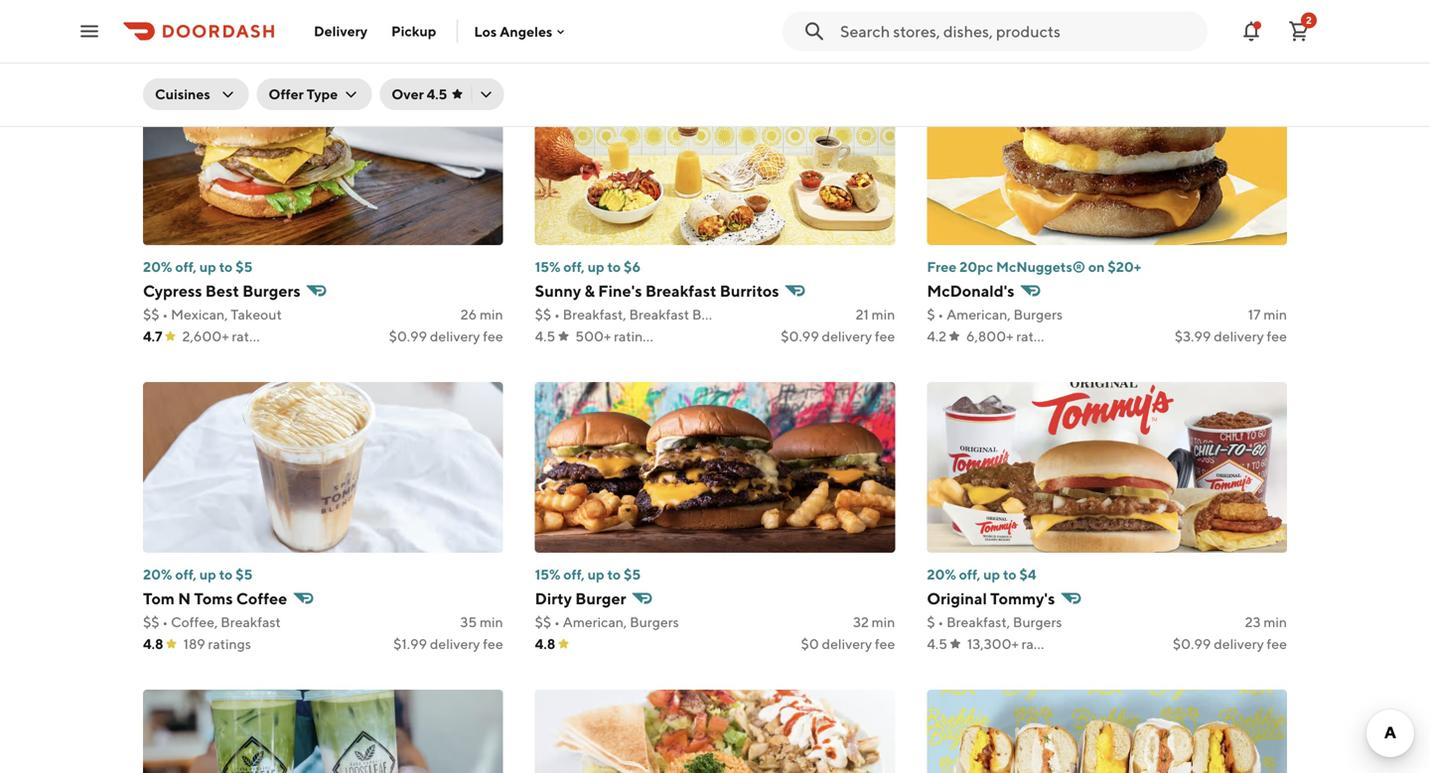 Task type: locate. For each thing, give the bounding box(es) containing it.
over 4.5 button
[[380, 78, 504, 110]]

0 horizontal spatial 4.5
[[427, 86, 447, 102]]

4.3
[[535, 18, 555, 35]]

1 horizontal spatial american,
[[947, 306, 1011, 323]]

open menu image
[[77, 19, 101, 43]]

0 horizontal spatial breakfast,
[[563, 306, 626, 323]]

20% up cypress
[[143, 259, 172, 275]]

1 4.8 from the left
[[143, 636, 163, 653]]

$0 delivery fee left 1 items, open order cart icon
[[1193, 20, 1287, 37]]

$0.99 delivery fee for cypress best burgers
[[389, 328, 503, 345]]

ratings down takeout
[[232, 328, 275, 345]]

$$ down the dirty on the left of page
[[535, 614, 552, 631]]

burgers up 6,800+ ratings
[[1014, 306, 1063, 323]]

4.5
[[427, 86, 447, 102], [535, 328, 556, 345], [927, 636, 948, 653]]

4.5 down original
[[927, 636, 948, 653]]

off, up the 'n'
[[175, 567, 197, 583]]

$15 left 4.4
[[873, 18, 895, 35]]

$$ down sunny
[[535, 306, 552, 323]]

breakfast, up 500+
[[563, 306, 626, 323]]

$0.99 delivery fee down 21
[[781, 328, 895, 345]]

$0.99
[[389, 328, 427, 345], [781, 328, 819, 345], [1173, 636, 1211, 653]]

tommy's
[[991, 590, 1055, 608]]

to for fine's
[[607, 259, 621, 275]]

• for sunny & fine's breakfast burritos
[[554, 306, 560, 323]]

1 horizontal spatial breakfast,
[[947, 614, 1010, 631]]

los angeles button
[[474, 23, 569, 39]]

0 horizontal spatial $0 delivery fee
[[801, 636, 895, 653]]

fee for original tommy's
[[1267, 636, 1287, 653]]

min right 23
[[1264, 614, 1287, 631]]

15% up sunny
[[535, 259, 561, 275]]

up up burger
[[588, 567, 605, 583]]

0 horizontal spatial $0.99
[[389, 328, 427, 345]]

min right 26
[[480, 306, 503, 323]]

n
[[178, 590, 191, 608]]

• down cypress
[[162, 306, 168, 323]]

delivery for dirty burger
[[822, 636, 872, 653]]

burger
[[575, 590, 626, 608]]

$5 up the coffee
[[236, 567, 253, 583]]

$ down original
[[927, 614, 935, 631]]

0 horizontal spatial american,
[[563, 614, 627, 631]]

fee for cypress best burgers
[[483, 328, 503, 345]]

burgers
[[242, 282, 301, 301], [1014, 306, 1063, 323], [630, 614, 679, 631], [1013, 614, 1062, 631]]

4.5 for original tommy's
[[927, 636, 948, 653]]

2 horizontal spatial $0.99
[[1173, 636, 1211, 653]]

$$ for dirty
[[535, 614, 552, 631]]

197
[[967, 20, 988, 37]]

$$ for sunny
[[535, 306, 552, 323]]

$0 delivery fee down 32
[[801, 636, 895, 653]]

$$ down tom
[[143, 614, 159, 631]]

to left "$6"
[[607, 259, 621, 275]]

cuisines button
[[143, 78, 249, 110]]

1 20% off, up to $5 from the top
[[143, 259, 253, 275]]

20% up original
[[927, 567, 956, 583]]

4.5 down sunny
[[535, 328, 556, 345]]

20%
[[143, 259, 172, 275], [143, 567, 172, 583], [927, 567, 956, 583]]

free 20pc mcnuggetsⓡ on $20+
[[927, 259, 1142, 275]]

ratings right 125
[[208, 20, 251, 37]]

2 15% from the top
[[535, 567, 561, 583]]

1 horizontal spatial $0.99
[[781, 328, 819, 345]]

min right 21
[[872, 306, 895, 323]]

$0 delivery fee
[[1193, 20, 1287, 37], [801, 636, 895, 653]]

0 vertical spatial 4.5
[[427, 86, 447, 102]]

breakfast,
[[563, 306, 626, 323], [947, 614, 1010, 631]]

4.5 right the over
[[427, 86, 447, 102]]

• for dirty burger
[[554, 614, 560, 631]]

burgers down tommy's
[[1013, 614, 1062, 631]]

• down original
[[938, 614, 944, 631]]

$0.99 delivery fee down 23
[[1173, 636, 1287, 653]]

2 20% off, up to $5 from the top
[[143, 567, 253, 583]]

$15 left 4.3
[[481, 20, 503, 37]]

6,800+
[[967, 328, 1014, 345]]

sunny & fine's breakfast burritos
[[535, 282, 779, 301]]

up up cypress best burgers
[[199, 259, 216, 275]]

4.8 down the dirty on the left of page
[[535, 636, 556, 653]]

0 vertical spatial $0 delivery fee
[[1193, 20, 1287, 37]]

20% for original tommy's
[[927, 567, 956, 583]]

breakfast up burrito
[[646, 282, 717, 301]]

4.6
[[143, 20, 163, 37]]

tom
[[143, 590, 175, 608]]

off,
[[175, 259, 197, 275], [563, 259, 585, 275], [175, 567, 197, 583], [563, 567, 585, 583], [959, 567, 981, 583]]

free
[[927, 259, 957, 275]]

off, up original
[[959, 567, 981, 583]]

ratings for tom n toms coffee
[[208, 636, 251, 653]]

ratings for sunny & fine's breakfast burritos
[[614, 328, 657, 345]]

2 vertical spatial 4.5
[[927, 636, 948, 653]]

delivery for mcdonald's
[[1214, 328, 1264, 345]]

burritos
[[720, 282, 779, 301]]

up up original tommy's
[[984, 567, 1000, 583]]

0 vertical spatial $
[[927, 306, 935, 323]]

american, up 6,800+
[[947, 306, 1011, 323]]

off, up cypress
[[175, 259, 197, 275]]

fee
[[819, 18, 840, 35], [427, 20, 448, 37], [1267, 20, 1287, 37], [483, 328, 503, 345], [875, 328, 895, 345], [1267, 328, 1287, 345], [483, 636, 503, 653], [875, 636, 895, 653], [1267, 636, 1287, 653]]

fee for tom n toms coffee
[[483, 636, 503, 653]]

189
[[183, 636, 205, 653]]

0 vertical spatial breakfast
[[646, 282, 717, 301]]

coffee,
[[171, 614, 218, 631]]

2 horizontal spatial 4.5
[[927, 636, 948, 653]]

0 vertical spatial breakfast,
[[563, 306, 626, 323]]

notification bell image
[[1240, 19, 1264, 43]]

32 min
[[853, 614, 895, 631]]

1 vertical spatial 15%
[[535, 567, 561, 583]]

197 ratings
[[967, 20, 1034, 37]]

breakfast down sunny & fine's breakfast burritos
[[629, 306, 689, 323]]

ratings right 6,800+
[[1017, 328, 1060, 345]]

1 vertical spatial $0 delivery fee
[[801, 636, 895, 653]]

$0
[[746, 18, 764, 35], [353, 20, 372, 37], [1193, 20, 1211, 37], [801, 636, 819, 653]]

15%
[[535, 259, 561, 275], [535, 567, 561, 583]]

min for mcdonald's
[[1264, 306, 1287, 323]]

0 horizontal spatial $0 delivery fee over $15
[[353, 20, 503, 37]]

$0.99 for sunny & fine's breakfast burritos
[[781, 328, 819, 345]]

breakfast down the coffee
[[221, 614, 281, 631]]

to for burgers
[[219, 259, 233, 275]]

delivery
[[766, 18, 817, 35], [374, 20, 425, 37], [1214, 20, 1264, 37], [430, 328, 480, 345], [822, 328, 872, 345], [1214, 328, 1264, 345], [430, 636, 480, 653], [822, 636, 872, 653], [1214, 636, 1264, 653]]

to up tom n toms coffee
[[219, 567, 233, 583]]

$$ for cypress
[[143, 306, 159, 323]]

1 vertical spatial 4.5
[[535, 328, 556, 345]]

to up burger
[[607, 567, 621, 583]]

$1.99 delivery fee
[[394, 636, 503, 653]]

$ up 4.2
[[927, 306, 935, 323]]

15% up the dirty on the left of page
[[535, 567, 561, 583]]

to up best on the left
[[219, 259, 233, 275]]

1 15% from the top
[[535, 259, 561, 275]]

4.5 for sunny & fine's breakfast burritos
[[535, 328, 556, 345]]

over
[[392, 86, 424, 102]]

over
[[842, 18, 870, 35], [450, 20, 478, 37]]

1 vertical spatial breakfast
[[629, 306, 689, 323]]

$5 up best on the left
[[236, 259, 253, 275]]

0 vertical spatial 20% off, up to $5
[[143, 259, 253, 275]]

0 horizontal spatial $15
[[481, 20, 503, 37]]

20% off, up to $4
[[927, 567, 1037, 583]]

2 button
[[1279, 11, 1319, 51]]

burgers down '15% off, up to $5'
[[630, 614, 679, 631]]

35
[[460, 614, 477, 631]]

min for sunny & fine's breakfast burritos
[[872, 306, 895, 323]]

2 4.8 from the left
[[535, 636, 556, 653]]

500+ ratings
[[575, 328, 657, 345]]

offer type button
[[257, 78, 372, 110]]

breakfast, for tommy's
[[947, 614, 1010, 631]]

1 $ from the top
[[927, 306, 935, 323]]

20% up tom
[[143, 567, 172, 583]]

125
[[183, 20, 205, 37]]

20pc
[[960, 259, 994, 275]]

$ • american, burgers
[[927, 306, 1063, 323]]

over right pickup at the left of the page
[[450, 20, 478, 37]]

1 vertical spatial $
[[927, 614, 935, 631]]

original tommy's
[[927, 590, 1055, 608]]

$0.99 for cypress best burgers
[[389, 328, 427, 345]]

$5 up burger
[[624, 567, 641, 583]]

up up &
[[588, 259, 605, 275]]

cypress best burgers
[[143, 282, 301, 301]]

ratings down tommy's
[[1022, 636, 1065, 653]]

$0.99 delivery fee
[[389, 328, 503, 345], [781, 328, 895, 345], [1173, 636, 1287, 653]]

breakfast
[[646, 282, 717, 301], [629, 306, 689, 323], [221, 614, 281, 631]]

$4
[[1020, 567, 1037, 583]]

off, up dirty burger
[[563, 567, 585, 583]]

4.8
[[143, 636, 163, 653], [535, 636, 556, 653]]

1 vertical spatial 20% off, up to $5
[[143, 567, 253, 583]]

23 min
[[1245, 614, 1287, 631]]

1 horizontal spatial $0.99 delivery fee
[[781, 328, 895, 345]]

20% off, up to $5
[[143, 259, 253, 275], [143, 567, 253, 583]]

to left $4
[[1003, 567, 1017, 583]]

15% off, up to $5
[[535, 567, 641, 583]]

13,300+ ratings
[[967, 636, 1065, 653]]

17 min
[[1248, 306, 1287, 323]]

$3.99
[[1175, 328, 1211, 345]]

• down the dirty on the left of page
[[554, 614, 560, 631]]

1 horizontal spatial 4.5
[[535, 328, 556, 345]]

21 min
[[856, 306, 895, 323]]

min right 32
[[872, 614, 895, 631]]

ratings down $$ • coffee, breakfast
[[208, 636, 251, 653]]

min right 17
[[1264, 306, 1287, 323]]

20% off, up to $5 up the 'n'
[[143, 567, 253, 583]]

2
[[1306, 14, 1312, 26]]

off, up &
[[563, 259, 585, 275]]

min
[[480, 306, 503, 323], [872, 306, 895, 323], [1264, 306, 1287, 323], [480, 614, 503, 631], [872, 614, 895, 631], [1264, 614, 1287, 631]]

over 4.5
[[392, 86, 447, 102]]

to
[[219, 259, 233, 275], [607, 259, 621, 275], [219, 567, 233, 583], [607, 567, 621, 583], [1003, 567, 1017, 583]]

$5
[[236, 259, 253, 275], [236, 567, 253, 583], [624, 567, 641, 583]]

• down tom
[[162, 614, 168, 631]]

burgers for original tommy's
[[1013, 614, 1062, 631]]

american, for dirty burger
[[563, 614, 627, 631]]

$$ up 4.7
[[143, 306, 159, 323]]

0 horizontal spatial 4.8
[[143, 636, 163, 653]]

min right 35 in the left of the page
[[480, 614, 503, 631]]

up up toms
[[199, 567, 216, 583]]

4.5 inside button
[[427, 86, 447, 102]]

ratings down the $$ • breakfast, breakfast burrito
[[614, 328, 657, 345]]

american, down burger
[[563, 614, 627, 631]]

1 horizontal spatial over
[[842, 18, 870, 35]]

0 vertical spatial 15%
[[535, 259, 561, 275]]

1 horizontal spatial 4.8
[[535, 636, 556, 653]]

breakfast, up "13,300+" at right
[[947, 614, 1010, 631]]

american, for mcdonald's
[[947, 306, 1011, 323]]

1 vertical spatial breakfast,
[[947, 614, 1010, 631]]

$20+
[[1108, 259, 1142, 275]]

0 vertical spatial american,
[[947, 306, 1011, 323]]

2,600+
[[182, 328, 229, 345]]

20% off, up to $5 for n
[[143, 567, 253, 583]]

$$ • breakfast, breakfast burrito
[[535, 306, 736, 323]]

20% off, up to $5 up cypress best burgers
[[143, 259, 253, 275]]

• down sunny
[[554, 306, 560, 323]]

0 horizontal spatial $0.99 delivery fee
[[389, 328, 503, 345]]

15% for sunny & fine's breakfast burritos
[[535, 259, 561, 275]]

15% for dirty burger
[[535, 567, 561, 583]]

over left 4.4
[[842, 18, 870, 35]]

4.8 left 189
[[143, 636, 163, 653]]

35 min
[[460, 614, 503, 631]]

$$
[[143, 306, 159, 323], [535, 306, 552, 323], [143, 614, 159, 631], [535, 614, 552, 631]]

off, for sunny
[[563, 259, 585, 275]]

$15
[[873, 18, 895, 35], [481, 20, 503, 37]]

$1.99
[[394, 636, 427, 653]]

1 vertical spatial american,
[[563, 614, 627, 631]]

2 $ from the top
[[927, 614, 935, 631]]

up
[[199, 259, 216, 275], [588, 259, 605, 275], [199, 567, 216, 583], [588, 567, 605, 583], [984, 567, 1000, 583]]

• up 4.2
[[938, 306, 944, 323]]

$
[[927, 306, 935, 323], [927, 614, 935, 631]]

2 horizontal spatial $0.99 delivery fee
[[1173, 636, 1287, 653]]

$0.99 delivery fee down 26
[[389, 328, 503, 345]]



Task type: describe. For each thing, give the bounding box(es) containing it.
burgers for dirty burger
[[630, 614, 679, 631]]

min for tom n toms coffee
[[480, 614, 503, 631]]

off, for dirty
[[563, 567, 585, 583]]

Store search: begin typing to search for stores available on DoorDash text field
[[840, 20, 1196, 42]]

$0.99 for original tommy's
[[1173, 636, 1211, 653]]

delivery button
[[302, 15, 380, 47]]

cypress
[[143, 282, 202, 301]]

breakfast for burrito
[[629, 306, 689, 323]]

off, for cypress
[[175, 259, 197, 275]]

to for toms
[[219, 567, 233, 583]]

1 horizontal spatial $15
[[873, 18, 895, 35]]

$$ • american, burgers
[[535, 614, 679, 631]]

ratings for cypress best burgers
[[232, 328, 275, 345]]

breakfast for burritos
[[646, 282, 717, 301]]

up for best
[[199, 259, 216, 275]]

coffee
[[236, 590, 287, 608]]

• for cypress best burgers
[[162, 306, 168, 323]]

$3.99 delivery fee
[[1175, 328, 1287, 345]]

tom n toms coffee
[[143, 590, 287, 608]]

20% for tom n toms coffee
[[143, 567, 172, 583]]

1 items, open order cart image
[[1287, 19, 1311, 43]]

0 horizontal spatial over
[[450, 20, 478, 37]]

$0.99 delivery fee for original tommy's
[[1173, 636, 1287, 653]]

los
[[474, 23, 497, 39]]

$6
[[624, 259, 641, 275]]

burgers up takeout
[[242, 282, 301, 301]]

4.8 for $0 delivery fee
[[535, 636, 556, 653]]

offer type
[[269, 86, 338, 102]]

toms
[[194, 590, 233, 608]]

delivery for tom n toms coffee
[[430, 636, 480, 653]]

15% off, up to $6
[[535, 259, 641, 275]]

up for &
[[588, 259, 605, 275]]

• for mcdonald's
[[938, 306, 944, 323]]

delivery for sunny & fine's breakfast burritos
[[822, 328, 872, 345]]

delivery for original tommy's
[[1214, 636, 1264, 653]]

189 ratings
[[183, 636, 251, 653]]

$$ • mexican, takeout
[[143, 306, 282, 323]]

on
[[1089, 259, 1105, 275]]

off, for original
[[959, 567, 981, 583]]

dirty burger
[[535, 590, 626, 608]]

off, for tom
[[175, 567, 197, 583]]

20% for cypress best burgers
[[143, 259, 172, 275]]

burrito
[[692, 306, 736, 323]]

fee for sunny & fine's breakfast burritos
[[875, 328, 895, 345]]

ratings right 197
[[991, 20, 1034, 37]]

up for tommy's
[[984, 567, 1000, 583]]

burgers for mcdonald's
[[1014, 306, 1063, 323]]

$0.99 delivery fee for sunny & fine's breakfast burritos
[[781, 328, 895, 345]]

32
[[853, 614, 869, 631]]

mcdonald's
[[927, 282, 1015, 301]]

4.7
[[143, 328, 162, 345]]

ratings for original tommy's
[[1022, 636, 1065, 653]]

pickup
[[391, 23, 437, 39]]

up for n
[[199, 567, 216, 583]]

min for original tommy's
[[1264, 614, 1287, 631]]

21
[[856, 306, 869, 323]]

$ for mcdonald's
[[927, 306, 935, 323]]

26
[[461, 306, 477, 323]]

1 horizontal spatial $0 delivery fee over $15
[[746, 18, 895, 35]]

1 horizontal spatial $0 delivery fee
[[1193, 20, 1287, 37]]

up for burger
[[588, 567, 605, 583]]

17
[[1248, 306, 1261, 323]]

fee for dirty burger
[[875, 636, 895, 653]]

13,300+
[[967, 636, 1019, 653]]

$ for original tommy's
[[927, 614, 935, 631]]

fine's
[[598, 282, 642, 301]]

• for original tommy's
[[938, 614, 944, 631]]

$5 for burgers
[[236, 259, 253, 275]]

type
[[307, 86, 338, 102]]

2,600+ ratings
[[182, 328, 275, 345]]

delivery for cypress best burgers
[[430, 328, 480, 345]]

23
[[1245, 614, 1261, 631]]

pickup button
[[380, 15, 448, 47]]

26 min
[[461, 306, 503, 323]]

ratings for mcdonald's
[[1017, 328, 1060, 345]]

4.8 for 189 ratings
[[143, 636, 163, 653]]

sunny
[[535, 282, 581, 301]]

cuisines
[[155, 86, 210, 102]]

original
[[927, 590, 987, 608]]

6,800+ ratings
[[967, 328, 1060, 345]]

4.4
[[927, 20, 947, 37]]

4.2
[[927, 328, 947, 345]]

min for dirty burger
[[872, 614, 895, 631]]

$$ for tom
[[143, 614, 159, 631]]

$ • breakfast, burgers
[[927, 614, 1062, 631]]

mcnuggetsⓡ
[[996, 259, 1086, 275]]

offer
[[269, 86, 304, 102]]

breakfast, for &
[[563, 306, 626, 323]]

takeout
[[231, 306, 282, 323]]

mexican,
[[171, 306, 228, 323]]

2 vertical spatial breakfast
[[221, 614, 281, 631]]

• for tom n toms coffee
[[162, 614, 168, 631]]

fee for mcdonald's
[[1267, 328, 1287, 345]]

best
[[205, 282, 239, 301]]

&
[[585, 282, 595, 301]]

$5 for toms
[[236, 567, 253, 583]]

125 ratings
[[183, 20, 251, 37]]

los angeles
[[474, 23, 553, 39]]

dirty
[[535, 590, 572, 608]]

angeles
[[500, 23, 553, 39]]

20% off, up to $5 for best
[[143, 259, 253, 275]]

delivery
[[314, 23, 368, 39]]

$$ • coffee, breakfast
[[143, 614, 281, 631]]

500+
[[575, 328, 611, 345]]

min for cypress best burgers
[[480, 306, 503, 323]]



Task type: vqa. For each thing, say whether or not it's contained in the screenshot.
the half
no



